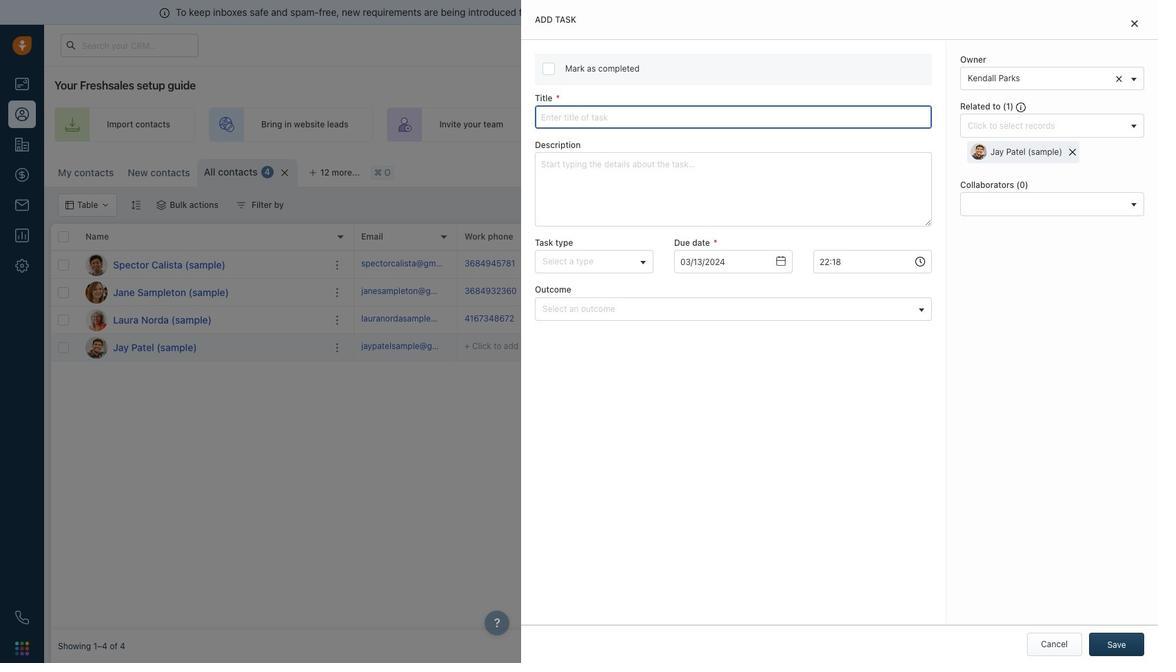 Task type: locate. For each thing, give the bounding box(es) containing it.
container_wx8msf4aqz5i3rn1 image
[[157, 201, 166, 210], [568, 288, 578, 297]]

l image
[[85, 309, 108, 331]]

container_wx8msf4aqz5i3rn1 image
[[236, 201, 246, 210], [882, 315, 891, 325]]

None search field
[[964, 197, 1126, 212]]

Start typing the details about the task… text field
[[535, 153, 932, 227]]

Enter title of task text field
[[535, 106, 932, 129]]

j image
[[85, 282, 108, 304], [85, 337, 108, 359]]

0 vertical spatial j image
[[85, 282, 108, 304]]

1 horizontal spatial container_wx8msf4aqz5i3rn1 image
[[882, 315, 891, 325]]

close image
[[1131, 19, 1138, 28]]

-- text field
[[674, 251, 793, 274]]

Search your CRM... text field
[[61, 34, 199, 57]]

1 row group from the left
[[51, 252, 354, 362]]

freshworks switcher image
[[15, 642, 29, 656]]

j image down s image at the top left
[[85, 282, 108, 304]]

row group
[[51, 252, 354, 362], [354, 252, 1158, 362]]

1 vertical spatial j image
[[85, 337, 108, 359]]

row
[[51, 224, 354, 252]]

1 vertical spatial container_wx8msf4aqz5i3rn1 image
[[882, 315, 891, 325]]

dialog
[[521, 0, 1158, 664]]

press space to select this row. row
[[51, 252, 354, 279], [354, 252, 1158, 279], [51, 279, 354, 307], [354, 279, 1158, 307], [51, 307, 354, 334], [354, 307, 1158, 334], [51, 334, 354, 362], [354, 334, 1158, 362]]

1 vertical spatial container_wx8msf4aqz5i3rn1 image
[[568, 288, 578, 297]]

1 horizontal spatial container_wx8msf4aqz5i3rn1 image
[[568, 288, 578, 297]]

0 vertical spatial container_wx8msf4aqz5i3rn1 image
[[236, 201, 246, 210]]

j image down l 'image'
[[85, 337, 108, 359]]

cell
[[975, 252, 1078, 279], [1078, 252, 1158, 279], [975, 279, 1078, 306], [1078, 279, 1158, 306], [975, 307, 1078, 334], [1078, 307, 1158, 334], [561, 334, 665, 361], [665, 334, 768, 361], [768, 334, 871, 361], [975, 334, 1078, 361], [1078, 334, 1158, 361]]

tab panel
[[521, 0, 1158, 664]]

None text field
[[813, 251, 932, 274]]

0 vertical spatial container_wx8msf4aqz5i3rn1 image
[[157, 201, 166, 210]]

grid
[[51, 224, 1158, 631]]

container_wx8msf4aqz5i3rn1 image inside row group
[[568, 288, 578, 297]]



Task type: vqa. For each thing, say whether or not it's contained in the screenshot.
down "Icon"
no



Task type: describe. For each thing, give the bounding box(es) containing it.
2 row group from the left
[[354, 252, 1158, 362]]

phone image
[[15, 611, 29, 625]]

Click to select records search field
[[964, 119, 1126, 133]]

0 horizontal spatial container_wx8msf4aqz5i3rn1 image
[[157, 201, 166, 210]]

2 j image from the top
[[85, 337, 108, 359]]

phone element
[[8, 605, 36, 632]]

0 horizontal spatial container_wx8msf4aqz5i3rn1 image
[[236, 201, 246, 210]]

1 j image from the top
[[85, 282, 108, 304]]

s image
[[85, 254, 108, 276]]



